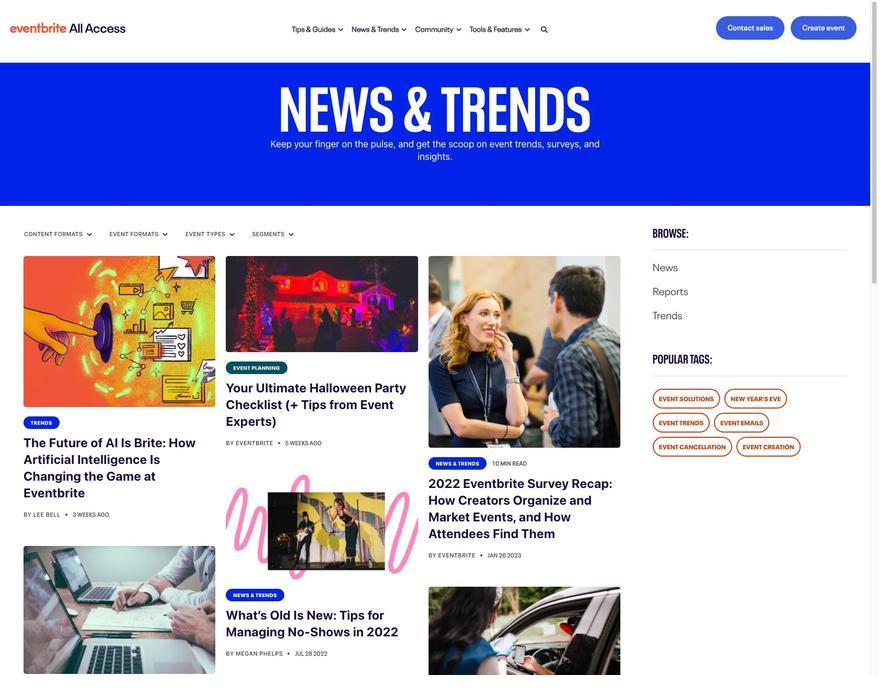 Task type: locate. For each thing, give the bounding box(es) containing it.
how down organize
[[544, 510, 571, 525]]

ago for artificial
[[97, 510, 109, 519]]

tips inside what's old is new: tips for managing no-shows in 2022
[[340, 608, 365, 623]]

1 vertical spatial by eventbrite link
[[429, 553, 478, 559]]

0 vertical spatial 2022
[[429, 477, 461, 491]]

event types
[[186, 231, 227, 237]]

0 horizontal spatial formats
[[54, 231, 83, 237]]

weeks right 5
[[290, 439, 309, 447]]

creators
[[459, 493, 511, 508]]

0 horizontal spatial on
[[342, 139, 353, 150]]

by lee bell
[[24, 511, 62, 518]]

1 horizontal spatial arrow image
[[457, 28, 462, 32]]

event planning
[[233, 364, 280, 371]]

arrow image for community
[[457, 28, 462, 32]]

1 vertical spatial 2022
[[367, 625, 399, 639]]

finger
[[315, 139, 340, 150]]

event cancellation link
[[653, 437, 733, 457]]

your ultimate halloween party checklist (+ tips from event experts) link
[[226, 374, 418, 436]]

formats for event
[[130, 231, 159, 237]]

news & trends
[[352, 23, 399, 33], [279, 55, 592, 148], [436, 460, 480, 467], [233, 591, 277, 599]]

2 vertical spatial 2022
[[314, 649, 328, 658]]

event types button
[[185, 230, 235, 238]]

formats inside event formats popup button
[[130, 231, 159, 237]]

eventbrite
[[236, 440, 273, 447], [463, 477, 525, 491], [24, 486, 85, 500], [438, 553, 476, 559]]

arrow image left tools
[[457, 28, 462, 32]]

1 vertical spatial trends link
[[24, 417, 60, 429]]

eventbrite inside the future of ai is brite: how artificial intelligence is changing the game at eventbrite
[[24, 486, 85, 500]]

weeks
[[290, 439, 309, 447], [77, 510, 96, 519]]

1 vertical spatial ago
[[97, 510, 109, 519]]

2022 inside what's old is new: tips for managing no-shows in 2022
[[367, 625, 399, 639]]

2022 right 28
[[314, 649, 328, 658]]

is down brite:
[[150, 452, 160, 467]]

and
[[399, 139, 414, 150], [585, 139, 600, 150], [570, 493, 592, 508], [519, 510, 542, 525]]

arrow image inside content formats dropdown button
[[87, 233, 92, 237]]

in
[[353, 625, 364, 639]]

arrow image inside tools & features link
[[525, 28, 530, 32]]

formats inside content formats dropdown button
[[54, 231, 83, 237]]

1 horizontal spatial 2022
[[367, 625, 399, 639]]

arrow image inside event types popup button
[[230, 233, 235, 237]]

cancellation
[[680, 442, 726, 451]]

0 vertical spatial event
[[827, 21, 846, 32]]

event right create
[[827, 21, 846, 32]]

26
[[499, 551, 506, 560]]

how up market
[[429, 493, 456, 508]]

the left pulse,
[[355, 139, 369, 150]]

on right finger
[[342, 139, 353, 150]]

by
[[226, 440, 234, 447], [24, 511, 32, 518], [429, 553, 437, 559], [226, 650, 234, 657]]

1 horizontal spatial the
[[355, 139, 369, 150]]

2 horizontal spatial 2022
[[429, 477, 461, 491]]

tools
[[470, 23, 486, 33]]

the up the insights. at top
[[433, 139, 446, 150]]

2 horizontal spatial news & trends link
[[429, 458, 487, 470]]

0 horizontal spatial by eventbrite
[[226, 440, 275, 447]]

tips
[[292, 23, 305, 33], [301, 397, 327, 412], [340, 608, 365, 623]]

contact
[[728, 21, 755, 32]]

0 vertical spatial tips
[[292, 23, 305, 33]]

the down intelligence
[[84, 469, 104, 484]]

0 vertical spatial by eventbrite link
[[226, 440, 275, 447]]

weeks right 3
[[77, 510, 96, 519]]

1 horizontal spatial ago
[[310, 439, 322, 447]]

by eventbrite down experts)
[[226, 440, 275, 447]]

news & trends link
[[348, 16, 411, 39], [429, 458, 487, 470], [226, 589, 285, 602]]

is right the ai
[[121, 436, 131, 450]]

arrow image left search icon
[[525, 28, 530, 32]]

trends link up the
[[24, 417, 60, 429]]

managing
[[226, 625, 285, 639]]

arrow image right segments
[[289, 233, 294, 237]]

1 on from the left
[[342, 139, 353, 150]]

1 horizontal spatial by eventbrite link
[[429, 553, 478, 559]]

tips up in
[[340, 608, 365, 623]]

ago right 3
[[97, 510, 109, 519]]

new
[[731, 394, 746, 403]]

get
[[417, 139, 430, 150]]

by eventbrite link down attendees
[[429, 553, 478, 559]]

your
[[226, 381, 253, 395]]

and up them
[[519, 510, 542, 525]]

1 horizontal spatial how
[[429, 493, 456, 508]]

ago right 5
[[310, 439, 322, 447]]

news & trends link for 2022 eventbrite survey recap: how creators organize and market events, and how attendees find them
[[429, 458, 487, 470]]

2022 up market
[[429, 477, 461, 491]]

event for event cancellation
[[659, 442, 679, 451]]

brite:
[[134, 436, 166, 450]]

0 vertical spatial by eventbrite
[[226, 440, 275, 447]]

2 vertical spatial how
[[544, 510, 571, 525]]

reports
[[653, 282, 689, 298]]

1 arrow image from the left
[[338, 28, 344, 32]]

keep
[[271, 139, 292, 150]]

how inside the future of ai is brite: how artificial intelligence is changing the game at eventbrite
[[169, 436, 196, 450]]

creation
[[764, 442, 795, 451]]

eventbrite down changing
[[24, 486, 85, 500]]

2022
[[429, 477, 461, 491], [367, 625, 399, 639], [314, 649, 328, 658]]

(+
[[285, 397, 299, 412]]

guides
[[313, 23, 336, 33]]

arrow image
[[87, 233, 92, 237], [230, 233, 235, 237]]

find
[[493, 527, 519, 542]]

by left megan
[[226, 650, 234, 657]]

0 horizontal spatial how
[[169, 436, 196, 450]]

event planning link
[[226, 362, 288, 374]]

1 horizontal spatial news & trends link
[[348, 16, 411, 39]]

&
[[306, 23, 311, 33], [372, 23, 376, 33], [488, 23, 493, 33], [403, 55, 433, 148], [453, 460, 457, 467], [251, 591, 255, 599]]

survey
[[528, 477, 569, 491]]

new year's eve link
[[725, 389, 788, 409]]

1 arrow image from the left
[[87, 233, 92, 237]]

1 horizontal spatial arrow image
[[230, 233, 235, 237]]

eve
[[770, 394, 782, 403]]

pulse,
[[371, 139, 396, 150]]

by for the future of ai is brite: how artificial intelligence is changing the game at eventbrite
[[24, 511, 32, 518]]

event
[[827, 21, 846, 32], [490, 139, 513, 150]]

by for your ultimate halloween party checklist (+ tips from event experts)
[[226, 440, 234, 447]]

trends link down reports
[[653, 307, 683, 322]]

2 vertical spatial is
[[294, 608, 304, 623]]

0 horizontal spatial the
[[84, 469, 104, 484]]

arrow image right types
[[230, 233, 235, 237]]

1 vertical spatial event
[[490, 139, 513, 150]]

by left lee
[[24, 511, 32, 518]]

bell
[[46, 511, 60, 518]]

0 horizontal spatial by eventbrite link
[[226, 440, 275, 447]]

experts)
[[226, 414, 277, 429]]

0 horizontal spatial arrow image
[[87, 233, 92, 237]]

0 vertical spatial how
[[169, 436, 196, 450]]

arrow image left community
[[402, 28, 407, 32]]

event for event formats
[[109, 231, 129, 237]]

sales
[[757, 21, 774, 32]]

eventbrite up creators
[[463, 477, 525, 491]]

arrow image
[[402, 28, 407, 32], [457, 28, 462, 32]]

arrow image inside event formats popup button
[[163, 233, 168, 237]]

arrow image
[[338, 28, 344, 32], [525, 28, 530, 32]]

event left trends,
[[490, 139, 513, 150]]

2 horizontal spatial is
[[294, 608, 304, 623]]

1 vertical spatial tips
[[301, 397, 327, 412]]

is
[[121, 436, 131, 450], [150, 452, 160, 467], [294, 608, 304, 623]]

1 arrow image from the left
[[402, 28, 407, 32]]

game
[[106, 469, 141, 484]]

tips left guides
[[292, 23, 305, 33]]

no-
[[288, 625, 310, 639]]

how
[[169, 436, 196, 450], [429, 493, 456, 508], [544, 510, 571, 525]]

1 horizontal spatial arrow image
[[289, 233, 294, 237]]

jul
[[295, 649, 304, 658]]

0 horizontal spatial event
[[490, 139, 513, 150]]

2 arrow image from the left
[[289, 233, 294, 237]]

by eventbrite link down experts)
[[226, 440, 275, 447]]

by eventbrite
[[226, 440, 275, 447], [429, 553, 478, 559]]

arrow image for news & trends
[[402, 28, 407, 32]]

eventbrite down attendees
[[438, 553, 476, 559]]

0 horizontal spatial arrow image
[[402, 28, 407, 32]]

arrow image inside community link
[[457, 28, 462, 32]]

arrow image right guides
[[338, 28, 344, 32]]

1 vertical spatial news & trends link
[[429, 458, 487, 470]]

ultimate
[[256, 381, 307, 395]]

arrow image
[[163, 233, 168, 237], [289, 233, 294, 237]]

on right scoop
[[477, 139, 487, 150]]

0 horizontal spatial is
[[121, 436, 131, 450]]

event
[[109, 231, 129, 237], [186, 231, 205, 237], [233, 364, 251, 371], [659, 394, 679, 403], [360, 397, 394, 412], [659, 418, 679, 427], [721, 418, 740, 427], [659, 442, 679, 451], [743, 442, 763, 451]]

0 horizontal spatial news & trends link
[[226, 589, 285, 602]]

arrow image inside tips & guides "link"
[[338, 28, 344, 32]]

10 min read
[[492, 459, 527, 468]]

1 horizontal spatial by eventbrite
[[429, 553, 478, 559]]

1 horizontal spatial is
[[150, 452, 160, 467]]

2 arrow image from the left
[[457, 28, 462, 32]]

arrow image right event formats
[[163, 233, 168, 237]]

min
[[501, 459, 512, 468]]

news & trends link for what's old is new: tips for managing no-shows in 2022
[[226, 589, 285, 602]]

halloween
[[310, 381, 372, 395]]

0 horizontal spatial weeks
[[77, 510, 96, 519]]

arrow image inside segments popup button
[[289, 233, 294, 237]]

event formats button
[[109, 230, 169, 238]]

trends link
[[653, 307, 683, 322], [24, 417, 60, 429]]

1 horizontal spatial formats
[[130, 231, 159, 237]]

search icon image
[[541, 26, 548, 34]]

2 formats from the left
[[130, 231, 159, 237]]

trends
[[378, 23, 399, 33], [441, 55, 592, 148], [653, 307, 683, 322], [31, 419, 52, 426], [458, 460, 480, 467], [256, 591, 277, 599]]

by eventbrite for your ultimate halloween party checklist (+ tips from event experts)
[[226, 440, 275, 447]]

2 vertical spatial news & trends link
[[226, 589, 285, 602]]

1 vertical spatial weeks
[[77, 510, 96, 519]]

what's old is new: tips for managing no-shows in 2022
[[226, 608, 399, 639]]

how right brite:
[[169, 436, 196, 450]]

2 arrow image from the left
[[525, 28, 530, 32]]

1 formats from the left
[[54, 231, 83, 237]]

create event
[[803, 21, 846, 32]]

1 vertical spatial is
[[150, 452, 160, 467]]

2 arrow image from the left
[[230, 233, 235, 237]]

by down experts)
[[226, 440, 234, 447]]

0 vertical spatial ago
[[310, 439, 322, 447]]

event cancellation
[[659, 442, 726, 451]]

formats
[[54, 231, 83, 237], [130, 231, 159, 237]]

1 horizontal spatial arrow image
[[525, 28, 530, 32]]

0 vertical spatial weeks
[[290, 439, 309, 447]]

by eventbrite down attendees
[[429, 553, 478, 559]]

event for event types
[[186, 231, 205, 237]]

by down attendees
[[429, 553, 437, 559]]

ago for from
[[310, 439, 322, 447]]

features
[[494, 23, 522, 33]]

the
[[355, 139, 369, 150], [433, 139, 446, 150], [84, 469, 104, 484]]

attendees
[[429, 527, 490, 542]]

the inside the future of ai is brite: how artificial intelligence is changing the game at eventbrite
[[84, 469, 104, 484]]

1 horizontal spatial trends link
[[653, 307, 683, 322]]

0 horizontal spatial arrow image
[[163, 233, 168, 237]]

your
[[294, 139, 313, 150]]

2022 down the for
[[367, 625, 399, 639]]

tips right "(+" on the left bottom of page
[[301, 397, 327, 412]]

eventbrite down experts)
[[236, 440, 273, 447]]

1 arrow image from the left
[[163, 233, 168, 237]]

is up no-
[[294, 608, 304, 623]]

1 horizontal spatial event
[[827, 21, 846, 32]]

event creation
[[743, 442, 795, 451]]

0 horizontal spatial ago
[[97, 510, 109, 519]]

for
[[368, 608, 385, 623]]

jan
[[488, 551, 498, 560]]

by for what's old is new: tips for managing no-shows in 2022
[[226, 650, 234, 657]]

1 horizontal spatial weeks
[[290, 439, 309, 447]]

1 vertical spatial by eventbrite
[[429, 553, 478, 559]]

arrow image right content formats
[[87, 233, 92, 237]]

trends,
[[515, 139, 545, 150]]

what's old is new: tips for managing no-shows in 2022 link
[[226, 602, 418, 647]]

1 horizontal spatial on
[[477, 139, 487, 150]]

2 vertical spatial tips
[[340, 608, 365, 623]]

0 horizontal spatial arrow image
[[338, 28, 344, 32]]

0 vertical spatial trends link
[[653, 307, 683, 322]]



Task type: vqa. For each thing, say whether or not it's contained in the screenshot.
TYPES
yes



Task type: describe. For each thing, give the bounding box(es) containing it.
and left get
[[399, 139, 414, 150]]

jan 26 2023
[[488, 551, 522, 560]]

halloween house party image
[[226, 256, 418, 352]]

trends
[[680, 418, 704, 427]]

party
[[375, 381, 407, 395]]

solutions
[[680, 394, 715, 403]]

market
[[429, 510, 470, 525]]

arrow image for content formats
[[87, 233, 92, 237]]

the future of ai is brite: how artificial intelligence is changing the game at eventbrite
[[24, 436, 196, 500]]

event for event planning
[[233, 364, 251, 371]]

create event link
[[792, 16, 857, 40]]

changing
[[24, 469, 81, 484]]

0 vertical spatial news & trends link
[[348, 16, 411, 39]]

lee
[[33, 511, 44, 518]]

jul 28 2022
[[295, 649, 328, 658]]

them
[[522, 527, 556, 542]]

planning
[[252, 364, 280, 371]]

is inside what's old is new: tips for managing no-shows in 2022
[[294, 608, 304, 623]]

types
[[206, 231, 225, 237]]

event creation link
[[737, 437, 801, 457]]

and right surveys,
[[585, 139, 600, 150]]

1 vertical spatial how
[[429, 493, 456, 508]]

and down recap:
[[570, 493, 592, 508]]

from
[[330, 397, 358, 412]]

future
[[49, 436, 88, 450]]

10
[[492, 459, 500, 468]]

event for event solutions
[[659, 394, 679, 403]]

logo eventbrite image
[[8, 19, 127, 37]]

by megan phelps link
[[226, 650, 285, 657]]

contact sales link
[[717, 16, 785, 40]]

browse:
[[653, 223, 690, 241]]

event for event emails
[[721, 418, 740, 427]]

read
[[513, 459, 527, 468]]

eventbrite inside 2022 eventbrite survey recap: how creators organize and market events, and how attendees find them
[[463, 477, 525, 491]]

create
[[803, 21, 826, 32]]

popular tags:
[[653, 349, 713, 367]]

artificial
[[24, 452, 75, 467]]

event trends link
[[653, 413, 710, 433]]

2022 inside 2022 eventbrite survey recap: how creators organize and market events, and how attendees find them
[[429, 477, 461, 491]]

by eventbrite link for your ultimate halloween party checklist (+ tips from event experts)
[[226, 440, 275, 447]]

the
[[24, 436, 46, 450]]

formats for content
[[54, 231, 83, 237]]

by eventbrite link for 2022 eventbrite survey recap: how creators organize and market events, and how attendees find them
[[429, 553, 478, 559]]

organize
[[513, 493, 567, 508]]

of
[[91, 436, 103, 450]]

tips inside "link"
[[292, 23, 305, 33]]

event emails
[[721, 418, 764, 427]]

travel trends image
[[429, 588, 621, 676]]

arrow image for guides
[[338, 28, 344, 32]]

0 horizontal spatial trends link
[[24, 417, 60, 429]]

2 horizontal spatial the
[[433, 139, 446, 150]]

0 horizontal spatial 2022
[[314, 649, 328, 658]]

event emails link
[[715, 413, 770, 433]]

5
[[285, 439, 289, 447]]

trends inside trends link
[[31, 419, 52, 426]]

surveys,
[[547, 139, 582, 150]]

popular
[[653, 349, 689, 367]]

tips & guides link
[[288, 16, 348, 39]]

2 on from the left
[[477, 139, 487, 150]]

arrow image for event types
[[230, 233, 235, 237]]

intelligence
[[77, 452, 147, 467]]

two employees working together on laptops. image
[[24, 547, 216, 675]]

event inside 'your ultimate halloween party checklist (+ tips from event experts)'
[[360, 397, 394, 412]]

by for 2022 eventbrite survey recap: how creators organize and market events, and how attendees find them
[[429, 553, 437, 559]]

content formats button
[[24, 230, 93, 238]]

tools & features
[[470, 23, 522, 33]]

3
[[73, 510, 76, 519]]

event for event creation
[[743, 442, 763, 451]]

event solutions
[[659, 394, 715, 403]]

event inside keep your finger on the pulse, and get the scoop on event trends, surveys, and insights.
[[490, 139, 513, 150]]

by megan phelps
[[226, 650, 285, 657]]

tags:
[[691, 349, 713, 367]]

keep your finger on the pulse, and get the scoop on event trends, surveys, and insights.
[[271, 139, 600, 162]]

phelps
[[260, 650, 283, 657]]

new year's eve
[[731, 394, 782, 403]]

event solutions link
[[653, 389, 721, 409]]

event for event trends
[[659, 418, 679, 427]]

what's
[[226, 608, 267, 623]]

segments button
[[252, 230, 295, 238]]

by lee bell link
[[24, 511, 62, 518]]

event inside create event link
[[827, 21, 846, 32]]

2022 eventbrite organizer and attendee survey recap image
[[429, 256, 621, 448]]

weeks for from
[[290, 439, 309, 447]]

2 horizontal spatial how
[[544, 510, 571, 525]]

new:
[[307, 608, 337, 623]]

reports link
[[653, 282, 689, 298]]

checklist
[[226, 397, 282, 412]]

event formats
[[109, 231, 160, 237]]

recap:
[[572, 477, 613, 491]]

& inside "link"
[[306, 23, 311, 33]]

0 vertical spatial is
[[121, 436, 131, 450]]

the future of ai is brite: how artificial intelligence is changing the game at eventbrite link
[[24, 429, 216, 508]]

scoop
[[449, 139, 475, 150]]

contact sales
[[728, 21, 774, 32]]

arrow image for features
[[525, 28, 530, 32]]

event trends
[[659, 418, 704, 427]]

arrow image for segments
[[289, 233, 294, 237]]

content formats
[[24, 231, 84, 237]]

emails
[[741, 418, 764, 427]]

content
[[24, 231, 53, 237]]

28
[[305, 649, 312, 658]]

weeks for artificial
[[77, 510, 96, 519]]

tips inside 'your ultimate halloween party checklist (+ tips from event experts)'
[[301, 397, 327, 412]]

2022 eventbrite survey recap: how creators organize and market events, and how attendees find them
[[429, 477, 613, 542]]

insights.
[[418, 151, 453, 162]]

tips & guides
[[292, 23, 336, 33]]

by eventbrite for 2022 eventbrite survey recap: how creators organize and market events, and how attendees find them
[[429, 553, 478, 559]]

your ultimate halloween party checklist (+ tips from event experts)
[[226, 381, 407, 429]]

arrow image for event formats
[[163, 233, 168, 237]]



